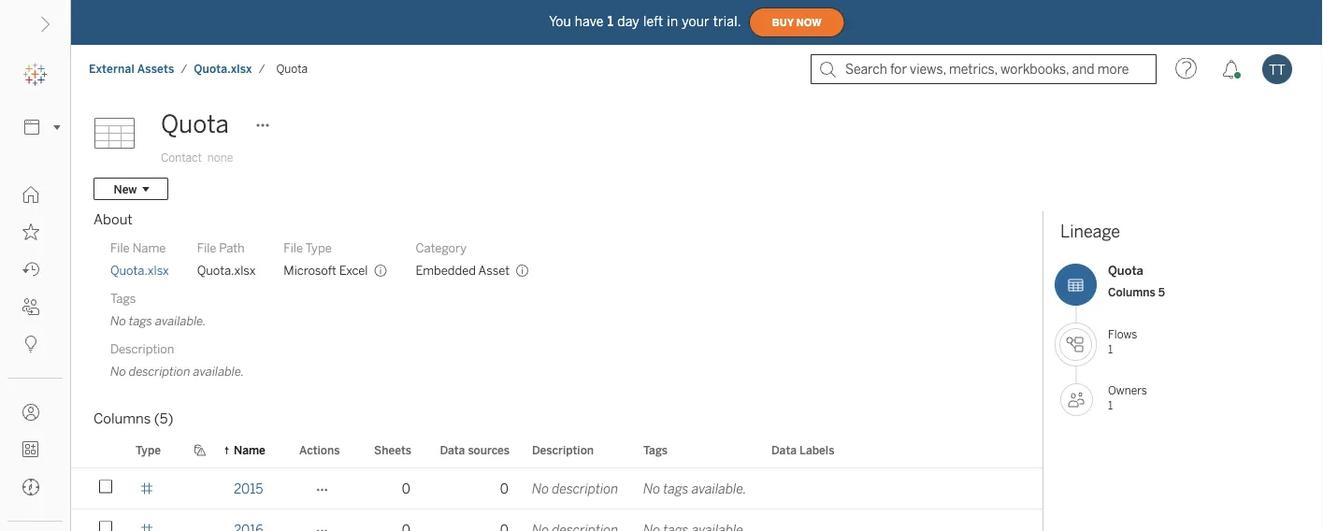 Task type: vqa. For each thing, say whether or not it's contained in the screenshot.
"to"
no



Task type: locate. For each thing, give the bounding box(es) containing it.
1 horizontal spatial 0
[[500, 481, 509, 497]]

description
[[129, 364, 190, 379], [552, 481, 618, 497]]

/ right assets
[[181, 62, 187, 76]]

1 down owners on the bottom of page
[[1108, 399, 1113, 412]]

0 vertical spatial description
[[110, 341, 174, 356]]

0 horizontal spatial tags
[[110, 291, 136, 306]]

0 horizontal spatial description
[[129, 364, 190, 379]]

row group
[[71, 469, 1054, 531]]

0 horizontal spatial description
[[110, 341, 174, 356]]

you have 1 day left in your trial.
[[549, 14, 741, 29]]

2 horizontal spatial quota
[[1108, 263, 1144, 278]]

file left path
[[197, 240, 216, 255]]

description for description
[[532, 443, 594, 457]]

file inside file name quota.xlsx
[[110, 240, 130, 255]]

owners
[[1108, 384, 1148, 397]]

0 vertical spatial columns
[[1108, 285, 1156, 299]]

1 horizontal spatial data
[[772, 443, 797, 457]]

1 left day
[[608, 14, 614, 29]]

tags down file name quota.xlsx in the left of the page
[[110, 291, 136, 306]]

1 inside "owners 1"
[[1108, 399, 1113, 412]]

quota.xlsx link up "tags no tags available."
[[110, 262, 169, 279]]

1 horizontal spatial name
[[234, 443, 265, 457]]

1 0 from the left
[[402, 481, 411, 497]]

row down no description
[[71, 510, 1054, 531]]

quota.xlsx down path
[[197, 263, 256, 278]]

file down about
[[110, 240, 130, 255]]

0 horizontal spatial 0
[[402, 481, 411, 497]]

available. inside "tags no tags available."
[[155, 313, 206, 328]]

2015
[[234, 481, 263, 497]]

0 vertical spatial quota.xlsx link
[[193, 61, 253, 77]]

available. for tags no tags available.
[[155, 313, 206, 328]]

data left 'sources'
[[440, 443, 465, 457]]

buy
[[772, 17, 794, 28]]

owners 1
[[1108, 384, 1148, 412]]

row group containing 2015
[[71, 469, 1054, 531]]

name inside file name quota.xlsx
[[132, 240, 166, 255]]

1 vertical spatial tags
[[643, 443, 668, 457]]

integer image
[[140, 482, 153, 495]]

type down columns (5)
[[136, 443, 161, 457]]

about
[[94, 211, 133, 228]]

row
[[71, 469, 1054, 512], [71, 510, 1054, 531]]

1 for owners 1
[[1108, 399, 1113, 412]]

0 down the sheets
[[402, 481, 411, 497]]

quota columns 5
[[1108, 263, 1165, 299]]

embedded asset
[[416, 263, 510, 278]]

description inside grid
[[532, 443, 594, 457]]

0 horizontal spatial type
[[136, 443, 161, 457]]

tags
[[129, 313, 153, 328], [663, 481, 689, 497]]

2 file from the left
[[197, 240, 216, 255]]

quota.xlsx up "tags no tags available."
[[110, 263, 169, 278]]

0 horizontal spatial quota.xlsx link
[[110, 262, 169, 279]]

microsoft
[[284, 263, 336, 278]]

1 horizontal spatial quota
[[276, 62, 308, 76]]

0 vertical spatial available.
[[155, 313, 206, 328]]

5
[[1159, 285, 1165, 299]]

data left labels
[[772, 443, 797, 457]]

2 horizontal spatial file
[[284, 240, 303, 255]]

3 file from the left
[[284, 240, 303, 255]]

grid containing 2015
[[71, 433, 1054, 531]]

1 for flows 1
[[1108, 342, 1113, 356]]

1 vertical spatial 1
[[1108, 342, 1113, 356]]

0
[[402, 481, 411, 497], [500, 481, 509, 497]]

/
[[181, 62, 187, 76], [259, 62, 265, 76]]

0 horizontal spatial file
[[110, 240, 130, 255]]

file up microsoft
[[284, 240, 303, 255]]

name
[[132, 240, 166, 255], [234, 443, 265, 457]]

name up 2015 "link"
[[234, 443, 265, 457]]

1 vertical spatial type
[[136, 443, 161, 457]]

1 vertical spatial columns
[[94, 411, 151, 427]]

1 horizontal spatial tags
[[663, 481, 689, 497]]

no
[[110, 313, 126, 328], [110, 364, 126, 379], [532, 481, 549, 497], [643, 481, 661, 497]]

quota.xlsx
[[194, 62, 252, 76], [110, 263, 169, 278], [197, 263, 256, 278]]

1 inside flows 1
[[1108, 342, 1113, 356]]

2015 link
[[234, 469, 263, 509]]

category
[[416, 240, 467, 255]]

1 horizontal spatial columns
[[1108, 285, 1156, 299]]

quota.xlsx link right assets
[[193, 61, 253, 77]]

0 vertical spatial tags
[[129, 313, 153, 328]]

1 row from the top
[[71, 469, 1054, 512]]

columns image
[[1055, 264, 1097, 306]]

1 vertical spatial description
[[532, 443, 594, 457]]

0 vertical spatial name
[[132, 240, 166, 255]]

row down 'sources'
[[71, 469, 1054, 512]]

description up no description
[[532, 443, 594, 457]]

1 data from the left
[[440, 443, 465, 457]]

new button
[[94, 178, 168, 200]]

quota inside quota columns 5
[[1108, 263, 1144, 278]]

description inside the description no description available.
[[129, 364, 190, 379]]

0 horizontal spatial data
[[440, 443, 465, 457]]

description inside the description no description available.
[[110, 341, 174, 356]]

available. inside row
[[692, 481, 747, 497]]

0 down 'sources'
[[500, 481, 509, 497]]

columns
[[1108, 285, 1156, 299], [94, 411, 151, 427]]

navigation panel element
[[0, 56, 70, 531]]

columns left (5)
[[94, 411, 151, 427]]

quota
[[276, 62, 308, 76], [161, 110, 229, 139], [1108, 263, 1144, 278]]

1 vertical spatial quota
[[161, 110, 229, 139]]

2 / from the left
[[259, 62, 265, 76]]

1
[[608, 14, 614, 29], [1108, 342, 1113, 356], [1108, 399, 1113, 412]]

1 horizontal spatial description
[[532, 443, 594, 457]]

type
[[305, 240, 332, 255], [136, 443, 161, 457]]

1 vertical spatial tags
[[663, 481, 689, 497]]

buy now button
[[749, 7, 845, 37]]

tags
[[110, 291, 136, 306], [643, 443, 668, 457]]

available.
[[155, 313, 206, 328], [193, 364, 244, 379], [692, 481, 747, 497]]

file
[[110, 240, 130, 255], [197, 240, 216, 255], [284, 240, 303, 255]]

assets
[[137, 62, 174, 76]]

have
[[575, 14, 604, 29]]

your
[[682, 14, 710, 29]]

0 horizontal spatial name
[[132, 240, 166, 255]]

0 vertical spatial tags
[[110, 291, 136, 306]]

2 vertical spatial 1
[[1108, 399, 1113, 412]]

1 horizontal spatial /
[[259, 62, 265, 76]]

type up the microsoft excel
[[305, 240, 332, 255]]

0 horizontal spatial quota
[[161, 110, 229, 139]]

1 down flows
[[1108, 342, 1113, 356]]

0 vertical spatial description
[[129, 364, 190, 379]]

available. inside the description no description available.
[[193, 364, 244, 379]]

data
[[440, 443, 465, 457], [772, 443, 797, 457]]

tags up no tags available.
[[643, 443, 668, 457]]

1 horizontal spatial description
[[552, 481, 618, 497]]

2 vertical spatial quota
[[1108, 263, 1144, 278]]

quota.xlsx link
[[193, 61, 253, 77], [110, 262, 169, 279]]

integer image
[[140, 523, 153, 531]]

file inside file path quota.xlsx
[[197, 240, 216, 255]]

file for file path
[[197, 240, 216, 255]]

tags for tags no tags available.
[[110, 291, 136, 306]]

file path quota.xlsx
[[197, 240, 256, 278]]

tags inside "tags no tags available."
[[110, 291, 136, 306]]

1 vertical spatial available.
[[193, 364, 244, 379]]

2 data from the left
[[772, 443, 797, 457]]

description for description no description available.
[[110, 341, 174, 356]]

1 horizontal spatial tags
[[643, 443, 668, 457]]

2 vertical spatial available.
[[692, 481, 747, 497]]

name down about
[[132, 240, 166, 255]]

description
[[110, 341, 174, 356], [532, 443, 594, 457]]

lineage
[[1061, 222, 1121, 242]]

description down "tags no tags available."
[[110, 341, 174, 356]]

0 vertical spatial type
[[305, 240, 332, 255]]

columns left 5 at bottom right
[[1108, 285, 1156, 299]]

embedded
[[416, 263, 476, 278]]

1 file from the left
[[110, 240, 130, 255]]

external
[[89, 62, 135, 76]]

1 horizontal spatial type
[[305, 240, 332, 255]]

0 horizontal spatial /
[[181, 62, 187, 76]]

tags inside "tags no tags available."
[[129, 313, 153, 328]]

owners image
[[1061, 383, 1093, 416]]

0 horizontal spatial tags
[[129, 313, 153, 328]]

1 horizontal spatial quota.xlsx link
[[193, 61, 253, 77]]

0 vertical spatial quota
[[276, 62, 308, 76]]

1 horizontal spatial file
[[197, 240, 216, 255]]

1 vertical spatial name
[[234, 443, 265, 457]]

/ left the quota element
[[259, 62, 265, 76]]

external assets / quota.xlsx /
[[89, 62, 265, 76]]

grid
[[71, 433, 1054, 531]]

flows image
[[1060, 328, 1092, 361]]

Search for views, metrics, workbooks, and more text field
[[811, 54, 1157, 84]]

labels
[[800, 443, 835, 457]]



Task type: describe. For each thing, give the bounding box(es) containing it.
1 vertical spatial quota.xlsx link
[[110, 262, 169, 279]]

quota.xlsx right assets
[[194, 62, 252, 76]]

no inside "tags no tags available."
[[110, 313, 126, 328]]

excel
[[339, 263, 368, 278]]

1 vertical spatial description
[[552, 481, 618, 497]]

0 vertical spatial 1
[[608, 14, 614, 29]]

columns (5)
[[94, 411, 173, 427]]

no description
[[532, 481, 618, 497]]

sources
[[468, 443, 510, 457]]

tags for tags
[[643, 443, 668, 457]]

flows
[[1108, 328, 1138, 341]]

tags no tags available.
[[110, 291, 206, 328]]

(5)
[[154, 411, 173, 427]]

no tags available.
[[643, 481, 747, 497]]

none
[[207, 151, 233, 165]]

now
[[797, 17, 822, 28]]

sheets
[[374, 443, 412, 457]]

external assets link
[[88, 61, 175, 77]]

tags inside row
[[663, 481, 689, 497]]

data for data labels
[[772, 443, 797, 457]]

type inside grid
[[136, 443, 161, 457]]

quota.xlsx for file path quota.xlsx
[[197, 263, 256, 278]]

available. for description no description available.
[[193, 364, 244, 379]]

actions
[[299, 443, 340, 457]]

file name quota.xlsx
[[110, 240, 169, 278]]

asset
[[479, 263, 510, 278]]

data labels
[[772, 443, 835, 457]]

microsoft excel
[[284, 263, 368, 278]]

table image
[[94, 106, 150, 162]]

you
[[549, 14, 571, 29]]

1 / from the left
[[181, 62, 187, 76]]

contact
[[161, 151, 202, 165]]

file type
[[284, 240, 332, 255]]

this table or file is embedded in the published asset on the server, and you can't create a new workbook from it. files embedded in workbooks aren't shared with other tableau site users. image
[[515, 264, 529, 278]]

path
[[219, 240, 245, 255]]

file for file name
[[110, 240, 130, 255]]

0 horizontal spatial columns
[[94, 411, 151, 427]]

columns inside quota columns 5
[[1108, 285, 1156, 299]]

main navigation. press the up and down arrow keys to access links. element
[[0, 176, 70, 531]]

trial.
[[713, 14, 741, 29]]

left
[[643, 14, 663, 29]]

data for data sources
[[440, 443, 465, 457]]

no inside the description no description available.
[[110, 364, 126, 379]]

row containing 2015
[[71, 469, 1054, 512]]

new
[[114, 182, 137, 196]]

quota element
[[271, 62, 313, 76]]

day
[[617, 14, 640, 29]]

data sources
[[440, 443, 510, 457]]

2 row from the top
[[71, 510, 1054, 531]]

flows 1
[[1108, 328, 1138, 356]]

buy now
[[772, 17, 822, 28]]

description no description available.
[[110, 341, 244, 379]]

quota.xlsx for file name quota.xlsx
[[110, 263, 169, 278]]

this file type can contain multiple tables. image
[[374, 264, 388, 278]]

2 0 from the left
[[500, 481, 509, 497]]

contact none
[[161, 151, 233, 165]]

in
[[667, 14, 678, 29]]



